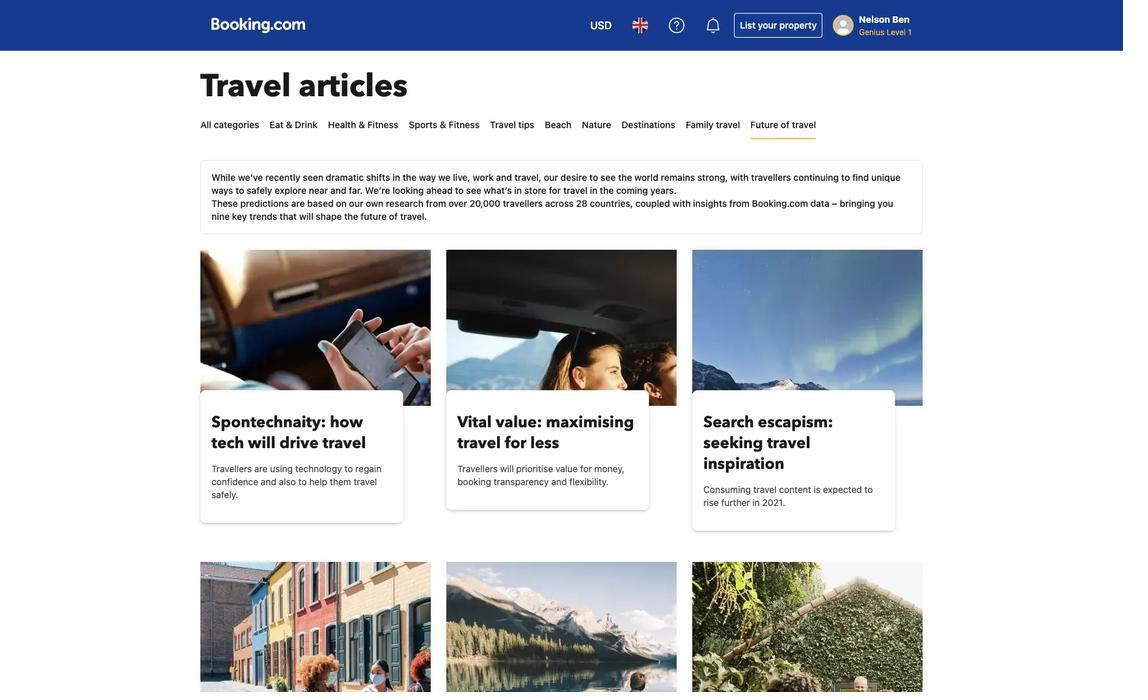 Task type: vqa. For each thing, say whether or not it's contained in the screenshot.
Nelson Ben Genius Level 1
yes



Task type: locate. For each thing, give the bounding box(es) containing it.
will up using
[[248, 433, 276, 454]]

& right sports
[[440, 119, 447, 130]]

sports & fitness link
[[409, 112, 480, 138]]

level
[[887, 27, 906, 36]]

trends
[[250, 211, 277, 222]]

2 vertical spatial will
[[501, 464, 514, 475]]

recently
[[266, 172, 301, 183]]

travel inside travellers are using technology to regain confidence and also to help them travel safely.
[[354, 477, 377, 488]]

1 from from the left
[[426, 198, 446, 209]]

1 vertical spatial our
[[349, 198, 364, 209]]

2 horizontal spatial for
[[581, 464, 592, 475]]

travellers
[[752, 172, 792, 183], [503, 198, 543, 209]]

2 horizontal spatial &
[[440, 119, 447, 130]]

travellers will prioritise value for money, booking transparency and flexibility.
[[458, 464, 625, 488]]

destinations
[[622, 119, 676, 130]]

for inside 'travellers will prioritise value for money, booking transparency and flexibility.'
[[581, 464, 592, 475]]

0 vertical spatial will
[[299, 211, 314, 222]]

0 horizontal spatial fitness
[[368, 119, 399, 130]]

1 vertical spatial travel
[[490, 119, 516, 130]]

for up flexibility.
[[581, 464, 592, 475]]

1 horizontal spatial with
[[731, 172, 749, 183]]

booking.com online hotel reservations image
[[212, 18, 305, 33]]

2 horizontal spatial will
[[501, 464, 514, 475]]

0 horizontal spatial will
[[248, 433, 276, 454]]

0 horizontal spatial with
[[673, 198, 691, 209]]

1 travellers from the left
[[212, 464, 252, 475]]

search escapism: seeking travel inspiration link
[[704, 412, 885, 475]]

our up "store"
[[544, 172, 559, 183]]

for left less
[[505, 433, 527, 454]]

travel for travel tips
[[490, 119, 516, 130]]

travellers
[[212, 464, 252, 475], [458, 464, 498, 475]]

travel articles
[[201, 65, 408, 108]]

that
[[280, 211, 297, 222]]

for for maximising
[[505, 433, 527, 454]]

sports & fitness
[[409, 119, 480, 130]]

0 horizontal spatial from
[[426, 198, 446, 209]]

for for prioritise
[[581, 464, 592, 475]]

2 vertical spatial for
[[581, 464, 592, 475]]

eat
[[270, 119, 284, 130]]

transparency
[[494, 477, 549, 488]]

2 fitness from the left
[[449, 119, 480, 130]]

what's
[[484, 185, 512, 196]]

drive
[[280, 433, 319, 454]]

& for eat
[[286, 119, 293, 130]]

2 travellers from the left
[[458, 464, 498, 475]]

all categories
[[201, 119, 259, 130]]

0 vertical spatial travel
[[201, 65, 291, 108]]

fitness for sports & fitness
[[449, 119, 480, 130]]

in up 'countries,'
[[590, 185, 598, 196]]

will right that
[[299, 211, 314, 222]]

future of travel
[[751, 119, 817, 130]]

and down value
[[552, 477, 567, 488]]

world
[[635, 172, 659, 183]]

0 vertical spatial are
[[291, 198, 305, 209]]

insights
[[694, 198, 727, 209]]

travellers for travel
[[458, 464, 498, 475]]

to
[[590, 172, 599, 183], [842, 172, 851, 183], [236, 185, 244, 196], [455, 185, 464, 196], [345, 464, 353, 475], [299, 477, 307, 488], [865, 485, 874, 496]]

also
[[279, 477, 296, 488]]

are left using
[[254, 464, 268, 475]]

to inside consuming travel content is expected to rise further in 2021.
[[865, 485, 874, 496]]

coupled
[[636, 198, 671, 209]]

travel up 2021.
[[754, 485, 777, 496]]

travel inside consuming travel content is expected to rise further in 2021.
[[754, 485, 777, 496]]

data
[[811, 198, 830, 209]]

travel up content at right
[[768, 433, 811, 454]]

2 & from the left
[[359, 119, 365, 130]]

is
[[814, 485, 821, 496]]

to up over
[[455, 185, 464, 196]]

1 horizontal spatial will
[[299, 211, 314, 222]]

bringing
[[840, 198, 876, 209]]

and
[[496, 172, 513, 183], [331, 185, 347, 196], [261, 477, 277, 488], [552, 477, 567, 488]]

0 horizontal spatial &
[[286, 119, 293, 130]]

3 & from the left
[[440, 119, 447, 130]]

list your property
[[740, 20, 817, 31]]

in inside consuming travel content is expected to rise further in 2021.
[[753, 498, 760, 509]]

see down work on the left of the page
[[466, 185, 482, 196]]

in left 2021.
[[753, 498, 760, 509]]

health & fitness
[[328, 119, 399, 130]]

travel tips link
[[490, 112, 535, 138]]

0 vertical spatial our
[[544, 172, 559, 183]]

over
[[449, 198, 468, 209]]

of
[[781, 119, 790, 130], [389, 211, 398, 222]]

1 vertical spatial travellers
[[503, 198, 543, 209]]

1 horizontal spatial travellers
[[458, 464, 498, 475]]

with down "years."
[[673, 198, 691, 209]]

travel up categories
[[201, 65, 291, 108]]

travel down desire
[[564, 185, 588, 196]]

0 horizontal spatial for
[[505, 433, 527, 454]]

we
[[439, 172, 451, 183]]

travellers inside 'travellers will prioritise value for money, booking transparency and flexibility.'
[[458, 464, 498, 475]]

0 horizontal spatial see
[[466, 185, 482, 196]]

help
[[309, 477, 328, 488]]

of right future
[[781, 119, 790, 130]]

0 horizontal spatial travellers
[[503, 198, 543, 209]]

eat & drink
[[270, 119, 318, 130]]

travel inside vital value: maximising travel for less
[[458, 433, 501, 454]]

value
[[556, 464, 578, 475]]

shape
[[316, 211, 342, 222]]

travel up regain
[[323, 433, 366, 454]]

0 horizontal spatial travellers
[[212, 464, 252, 475]]

and up on
[[331, 185, 347, 196]]

will inside while we've recently seen dramatic shifts in the way we live, work and travel, our desire to see the world remains strong, with travellers continuing to find unique ways to safely explore near and far. we're looking ahead to see what's in store for travel in the coming years. these predictions are based on our own research from over 20,000 travellers across 28 countries, coupled with insights from booking.com data – bringing you nine key trends that will shape the future of travel.
[[299, 211, 314, 222]]

to down we've
[[236, 185, 244, 196]]

usd
[[591, 19, 612, 32]]

1 horizontal spatial for
[[549, 185, 561, 196]]

see
[[601, 172, 616, 183], [466, 185, 482, 196]]

shifts
[[366, 172, 390, 183]]

these
[[212, 198, 238, 209]]

1 horizontal spatial see
[[601, 172, 616, 183]]

with right strong,
[[731, 172, 749, 183]]

1 horizontal spatial from
[[730, 198, 750, 209]]

travel right family
[[716, 119, 741, 130]]

0 vertical spatial of
[[781, 119, 790, 130]]

find
[[853, 172, 870, 183]]

far.
[[349, 185, 363, 196]]

travel down regain
[[354, 477, 377, 488]]

from down ahead
[[426, 198, 446, 209]]

the down on
[[344, 211, 358, 222]]

1 horizontal spatial our
[[544, 172, 559, 183]]

from right insights
[[730, 198, 750, 209]]

fitness right sports
[[449, 119, 480, 130]]

& right "eat"
[[286, 119, 293, 130]]

travellers down "store"
[[503, 198, 543, 209]]

spontechnaity:
[[212, 412, 326, 433]]

how
[[330, 412, 363, 433]]

2021.
[[763, 498, 786, 509]]

1 vertical spatial for
[[505, 433, 527, 454]]

years.
[[651, 185, 677, 196]]

1 horizontal spatial are
[[291, 198, 305, 209]]

beach link
[[545, 112, 572, 138]]

our down the far.
[[349, 198, 364, 209]]

0 horizontal spatial of
[[389, 211, 398, 222]]

are down explore
[[291, 198, 305, 209]]

seeking
[[704, 433, 764, 454]]

fitness left sports
[[368, 119, 399, 130]]

money,
[[595, 464, 625, 475]]

1 vertical spatial are
[[254, 464, 268, 475]]

own
[[366, 198, 384, 209]]

travel up booking
[[458, 433, 501, 454]]

tips
[[519, 119, 535, 130]]

search escapism: seeking travel inspiration
[[704, 412, 834, 475]]

to right expected
[[865, 485, 874, 496]]

while we've recently seen dramatic shifts in the way we live, work and travel, our desire to see the world remains strong, with travellers continuing to find unique ways to safely explore near and far. we're looking ahead to see what's in store for travel in the coming years. these predictions are based on our own research from over 20,000 travellers across 28 countries, coupled with insights from booking.com data – bringing you nine key trends that will shape the future of travel.
[[212, 172, 901, 222]]

and down using
[[261, 477, 277, 488]]

1 horizontal spatial fitness
[[449, 119, 480, 130]]

future of travel link
[[751, 112, 817, 138]]

& right health
[[359, 119, 365, 130]]

0 horizontal spatial travel
[[201, 65, 291, 108]]

travel
[[201, 65, 291, 108], [490, 119, 516, 130]]

store
[[525, 185, 547, 196]]

1 horizontal spatial travel
[[490, 119, 516, 130]]

will up transparency
[[501, 464, 514, 475]]

travel left tips
[[490, 119, 516, 130]]

are
[[291, 198, 305, 209], [254, 464, 268, 475]]

technology
[[295, 464, 342, 475]]

travellers inside travellers are using technology to regain confidence and also to help them travel safely.
[[212, 464, 252, 475]]

travellers up the "confidence"
[[212, 464, 252, 475]]

travel inside "link"
[[490, 119, 516, 130]]

fitness for health & fitness
[[368, 119, 399, 130]]

0 vertical spatial for
[[549, 185, 561, 196]]

1 fitness from the left
[[368, 119, 399, 130]]

travel inside search escapism: seeking travel inspiration
[[768, 433, 811, 454]]

confidence
[[212, 477, 258, 488]]

dramatic
[[326, 172, 364, 183]]

–
[[833, 198, 838, 209]]

seen
[[303, 172, 324, 183]]

1 horizontal spatial &
[[359, 119, 365, 130]]

family
[[686, 119, 714, 130]]

strong,
[[698, 172, 729, 183]]

travel right future
[[792, 119, 817, 130]]

for up across
[[549, 185, 561, 196]]

see up 'countries,'
[[601, 172, 616, 183]]

in
[[393, 172, 400, 183], [515, 185, 522, 196], [590, 185, 598, 196], [753, 498, 760, 509]]

1 horizontal spatial of
[[781, 119, 790, 130]]

for inside vital value: maximising travel for less
[[505, 433, 527, 454]]

travellers up booking
[[458, 464, 498, 475]]

key
[[232, 211, 247, 222]]

using
[[270, 464, 293, 475]]

our
[[544, 172, 559, 183], [349, 198, 364, 209]]

0 vertical spatial see
[[601, 172, 616, 183]]

to left the 'find'
[[842, 172, 851, 183]]

1 horizontal spatial travellers
[[752, 172, 792, 183]]

1 & from the left
[[286, 119, 293, 130]]

travellers up booking.com
[[752, 172, 792, 183]]

of down research
[[389, 211, 398, 222]]

0 horizontal spatial are
[[254, 464, 268, 475]]

1 vertical spatial of
[[389, 211, 398, 222]]

1 vertical spatial will
[[248, 433, 276, 454]]



Task type: describe. For each thing, give the bounding box(es) containing it.
will inside 'spontechnaity: how tech will drive travel'
[[248, 433, 276, 454]]

nature
[[582, 119, 612, 130]]

way
[[419, 172, 436, 183]]

regain
[[356, 464, 382, 475]]

of inside while we've recently seen dramatic shifts in the way we live, work and travel, our desire to see the world remains strong, with travellers continuing to find unique ways to safely explore near and far. we're looking ahead to see what's in store for travel in the coming years. these predictions are based on our own research from over 20,000 travellers across 28 countries, coupled with insights from booking.com data – bringing you nine key trends that will shape the future of travel.
[[389, 211, 398, 222]]

research
[[386, 198, 424, 209]]

search
[[704, 412, 755, 433]]

to up them
[[345, 464, 353, 475]]

all categories link
[[201, 112, 259, 138]]

booking
[[458, 477, 492, 488]]

usd button
[[583, 10, 620, 41]]

nelson
[[860, 14, 891, 25]]

travel inside while we've recently seen dramatic shifts in the way we live, work and travel, our desire to see the world remains strong, with travellers continuing to find unique ways to safely explore near and far. we're looking ahead to see what's in store for travel in the coming years. these predictions are based on our own research from over 20,000 travellers across 28 countries, coupled with insights from booking.com data – bringing you nine key trends that will shape the future of travel.
[[564, 185, 588, 196]]

across
[[546, 198, 574, 209]]

2 from from the left
[[730, 198, 750, 209]]

travel,
[[515, 172, 542, 183]]

explore
[[275, 185, 307, 196]]

are inside while we've recently seen dramatic shifts in the way we live, work and travel, our desire to see the world remains strong, with travellers continuing to find unique ways to safely explore near and far. we're looking ahead to see what's in store for travel in the coming years. these predictions are based on our own research from over 20,000 travellers across 28 countries, coupled with insights from booking.com data – bringing you nine key trends that will shape the future of travel.
[[291, 198, 305, 209]]

live,
[[453, 172, 471, 183]]

further
[[722, 498, 751, 509]]

travel tips
[[490, 119, 535, 130]]

expected
[[824, 485, 863, 496]]

you
[[878, 198, 894, 209]]

booking.com
[[752, 198, 809, 209]]

1 vertical spatial with
[[673, 198, 691, 209]]

0 horizontal spatial our
[[349, 198, 364, 209]]

near
[[309, 185, 328, 196]]

list your property link
[[735, 13, 823, 38]]

travel inside family travel 'link'
[[716, 119, 741, 130]]

health
[[328, 119, 356, 130]]

& for health
[[359, 119, 365, 130]]

eat & drink link
[[270, 112, 318, 138]]

safely.
[[212, 490, 238, 501]]

and inside 'travellers will prioritise value for money, booking transparency and flexibility.'
[[552, 477, 567, 488]]

nine
[[212, 211, 230, 222]]

1
[[909, 27, 912, 36]]

travel inside 'spontechnaity: how tech will drive travel'
[[323, 433, 366, 454]]

travellers are using technology to regain confidence and also to help them travel safely.
[[212, 464, 382, 501]]

maximising
[[546, 412, 635, 433]]

destinations link
[[622, 112, 676, 138]]

1 vertical spatial see
[[466, 185, 482, 196]]

safely
[[247, 185, 272, 196]]

continuing
[[794, 172, 839, 183]]

ways
[[212, 185, 233, 196]]

desire
[[561, 172, 587, 183]]

flexibility.
[[570, 477, 609, 488]]

prioritise
[[517, 464, 554, 475]]

travel inside future of travel link
[[792, 119, 817, 130]]

in down travel,
[[515, 185, 522, 196]]

the up 'countries,'
[[600, 185, 614, 196]]

nature link
[[582, 112, 612, 138]]

remains
[[661, 172, 695, 183]]

work
[[473, 172, 494, 183]]

travel for travel articles
[[201, 65, 291, 108]]

in up the looking
[[393, 172, 400, 183]]

and up the 'what's'
[[496, 172, 513, 183]]

family travel
[[686, 119, 741, 130]]

travellers for will
[[212, 464, 252, 475]]

will inside 'travellers will prioritise value for money, booking transparency and flexibility.'
[[501, 464, 514, 475]]

them
[[330, 477, 351, 488]]

& for sports
[[440, 119, 447, 130]]

vital value: maximising travel for less
[[458, 412, 635, 454]]

0 vertical spatial with
[[731, 172, 749, 183]]

are inside travellers are using technology to regain confidence and also to help them travel safely.
[[254, 464, 268, 475]]

property
[[780, 20, 817, 31]]

spontechnaity: how tech will drive travel link
[[212, 412, 392, 454]]

ahead
[[427, 185, 453, 196]]

escapism:
[[758, 412, 834, 433]]

all
[[201, 119, 211, 130]]

categories
[[214, 119, 259, 130]]

unique
[[872, 172, 901, 183]]

beach
[[545, 119, 572, 130]]

and inside travellers are using technology to regain confidence and also to help them travel safely.
[[261, 477, 277, 488]]

we've
[[238, 172, 263, 183]]

less
[[531, 433, 559, 454]]

value:
[[496, 412, 542, 433]]

sports
[[409, 119, 438, 130]]

for inside while we've recently seen dramatic shifts in the way we live, work and travel, our desire to see the world remains strong, with travellers continuing to find unique ways to safely explore near and far. we're looking ahead to see what's in store for travel in the coming years. these predictions are based on our own research from over 20,000 travellers across 28 countries, coupled with insights from booking.com data – bringing you nine key trends that will shape the future of travel.
[[549, 185, 561, 196]]

countries,
[[590, 198, 634, 209]]

looking
[[393, 185, 424, 196]]

to right desire
[[590, 172, 599, 183]]

health & fitness link
[[328, 112, 399, 138]]

content
[[780, 485, 812, 496]]

28
[[576, 198, 588, 209]]

drink
[[295, 119, 318, 130]]

based
[[307, 198, 334, 209]]

list
[[740, 20, 756, 31]]

future
[[361, 211, 387, 222]]

nelson ben genius level 1
[[860, 14, 912, 36]]

while
[[212, 172, 236, 183]]

to right also at the left bottom
[[299, 477, 307, 488]]

predictions
[[240, 198, 289, 209]]

the up the looking
[[403, 172, 417, 183]]

your
[[758, 20, 778, 31]]

future
[[751, 119, 779, 130]]

family travel link
[[686, 112, 741, 138]]

consuming
[[704, 485, 751, 496]]

consuming travel content is expected to rise further in 2021.
[[704, 485, 874, 509]]

spontechnaity: how tech will drive travel
[[212, 412, 366, 454]]

articles
[[299, 65, 408, 108]]

the up coming
[[619, 172, 633, 183]]

0 vertical spatial travellers
[[752, 172, 792, 183]]



